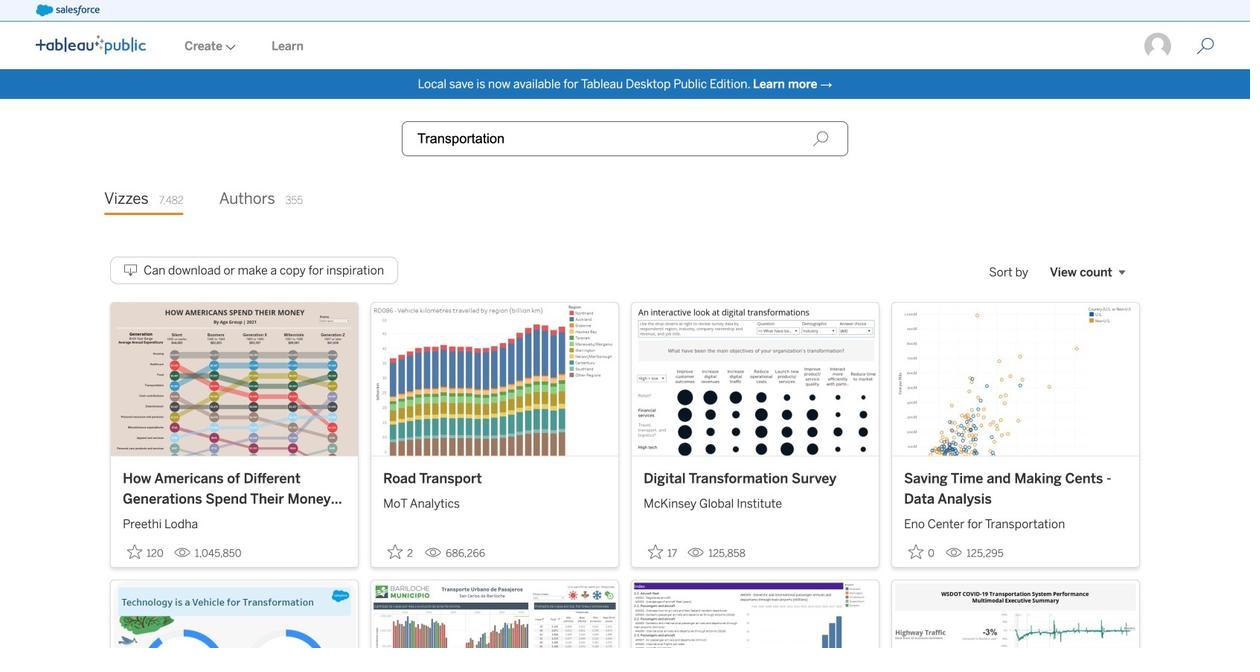 Task type: locate. For each thing, give the bounding box(es) containing it.
add favorite image
[[127, 545, 142, 560], [388, 545, 403, 560], [909, 545, 924, 560]]

workbook thumbnail image for 4th add favorite button
[[892, 303, 1140, 456]]

0 horizontal spatial add favorite image
[[127, 545, 142, 560]]

2 add favorite image from the left
[[388, 545, 403, 560]]

workbook thumbnail image
[[111, 303, 358, 456], [371, 303, 619, 456], [632, 303, 879, 456], [892, 303, 1140, 456]]

Add Favorite button
[[123, 540, 168, 564], [383, 540, 419, 564], [644, 540, 682, 564], [904, 540, 940, 564]]

1 horizontal spatial add favorite image
[[388, 545, 403, 560]]

3 workbook thumbnail image from the left
[[632, 303, 879, 456]]

workbook thumbnail image for 2nd add favorite button from left
[[371, 303, 619, 456]]

2 workbook thumbnail image from the left
[[371, 303, 619, 456]]

Search input field
[[402, 121, 849, 156]]

1 workbook thumbnail image from the left
[[111, 303, 358, 456]]

1 add favorite image from the left
[[127, 545, 142, 560]]

workbook thumbnail image for 3rd add favorite button from left
[[632, 303, 879, 456]]

4 add favorite button from the left
[[904, 540, 940, 564]]

2 horizontal spatial add favorite image
[[909, 545, 924, 560]]

4 workbook thumbnail image from the left
[[892, 303, 1140, 456]]

3 add favorite image from the left
[[909, 545, 924, 560]]

go to search image
[[1179, 37, 1233, 55]]

logo image
[[36, 35, 146, 54]]

workbook thumbnail image for first add favorite button from the left
[[111, 303, 358, 456]]

salesforce logo image
[[36, 4, 100, 16]]

search image
[[813, 131, 829, 147]]

create image
[[223, 44, 236, 50]]



Task type: describe. For each thing, give the bounding box(es) containing it.
add favorite image for 2nd add favorite button from left
[[388, 545, 403, 560]]

add favorite image for 4th add favorite button
[[909, 545, 924, 560]]

2 add favorite button from the left
[[383, 540, 419, 564]]

add favorite image for first add favorite button from the left
[[127, 545, 142, 560]]

3 add favorite button from the left
[[644, 540, 682, 564]]

t.turtle image
[[1143, 31, 1173, 61]]

1 add favorite button from the left
[[123, 540, 168, 564]]

add favorite image
[[648, 545, 663, 560]]



Task type: vqa. For each thing, say whether or not it's contained in the screenshot.
"Workbook thumbnail" corresponding to first Add Favorite image from the left
yes



